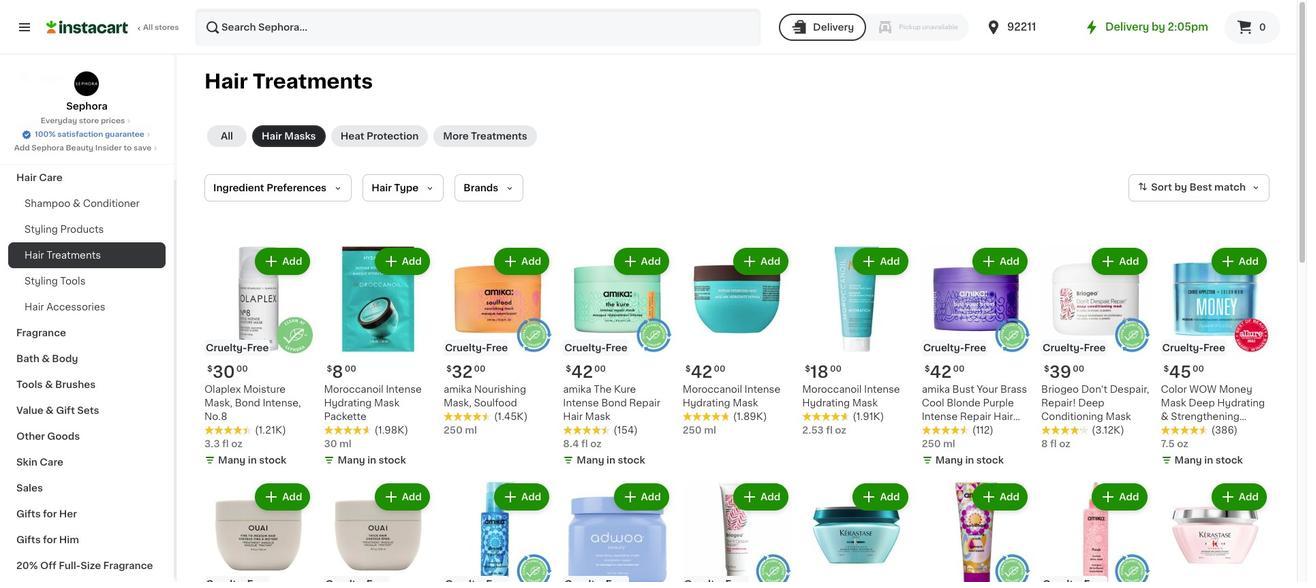 Task type: locate. For each thing, give the bounding box(es) containing it.
100% satisfaction guarantee button
[[21, 127, 153, 140]]

skin care link
[[8, 450, 166, 476]]

20% off full-size fragrance
[[16, 562, 153, 571]]

color wow money mask deep hydrating & strengthening treatment
[[1161, 385, 1265, 436]]

briogeo
[[1042, 385, 1079, 395]]

3 42 from the left
[[930, 365, 952, 381]]

add
[[14, 145, 30, 152], [282, 257, 302, 267], [402, 257, 422, 267], [522, 257, 541, 267], [641, 257, 661, 267], [761, 257, 781, 267], [880, 257, 900, 267], [1000, 257, 1020, 267], [1119, 257, 1139, 267], [1239, 257, 1259, 267], [282, 493, 302, 503], [402, 493, 422, 503], [522, 493, 541, 503], [641, 493, 661, 503], [761, 493, 781, 503], [880, 493, 900, 503], [1000, 493, 1020, 503], [1119, 493, 1139, 503], [1239, 493, 1259, 503]]

despair,
[[1110, 385, 1149, 395]]

0 horizontal spatial fragrance
[[16, 329, 66, 338]]

1 moroccanoil from the left
[[324, 385, 384, 395]]

amika inside amika the kure intense bond repair hair mask
[[563, 385, 591, 395]]

oz down treatment
[[1177, 440, 1189, 450]]

intense down cool
[[922, 413, 958, 422]]

0 horizontal spatial sephora
[[32, 145, 64, 152]]

None search field
[[195, 8, 761, 46]]

fragrance up bath & body
[[16, 329, 66, 338]]

intense for 18
[[864, 385, 900, 395]]

cruelty- for nourishing
[[445, 344, 486, 353]]

1 horizontal spatial 42
[[691, 365, 713, 381]]

1 cruelty-free from the left
[[206, 344, 269, 353]]

6 00 from the left
[[474, 366, 486, 374]]

1 vertical spatial care
[[40, 458, 63, 468]]

heat protection link
[[331, 125, 428, 147]]

care
[[39, 173, 63, 183], [40, 458, 63, 468]]

0 vertical spatial treatments
[[253, 72, 373, 91]]

hair inside amika bust your brass cool blonde purple intense repair hair mask
[[994, 413, 1013, 422]]

$ inside $ 39 00
[[1044, 366, 1050, 374]]

treatments up masks
[[253, 72, 373, 91]]

3 many from the left
[[577, 456, 604, 466]]

oz for 18
[[835, 426, 847, 436]]

2 styling from the top
[[25, 277, 58, 286]]

hair treatments inside 'link'
[[25, 251, 101, 260]]

hydrating inside moroccanoil intense hydrating mask packette
[[324, 399, 372, 409]]

1 vertical spatial styling
[[25, 277, 58, 286]]

store
[[79, 117, 99, 125]]

1 horizontal spatial 250 ml
[[683, 426, 716, 436]]

4 cruelty- from the left
[[445, 344, 486, 353]]

5 many in stock from the left
[[1175, 456, 1243, 466]]

4 free from the left
[[486, 344, 508, 353]]

5 00 from the left
[[1073, 366, 1085, 374]]

mask, for 30
[[204, 399, 233, 409]]

1 vertical spatial beauty
[[66, 145, 94, 152]]

by inside field
[[1175, 183, 1187, 192]]

many down "3.3 fl oz"
[[218, 456, 246, 466]]

many in stock down (1.98k) at left bottom
[[338, 456, 406, 466]]

Search field
[[196, 10, 760, 45]]

3 $ 42 00 from the left
[[925, 365, 965, 381]]

0 horizontal spatial beauty
[[66, 145, 94, 152]]

2 cruelty- from the left
[[565, 344, 606, 353]]

4 stock from the left
[[977, 456, 1004, 466]]

5 cruelty-free from the left
[[923, 344, 986, 353]]

deep
[[1079, 399, 1105, 409], [1189, 399, 1215, 409]]

$ 42 00 for moroccanoil intense hydrating mask
[[686, 365, 726, 381]]

& up products
[[73, 199, 80, 209]]

cruelty-free for don't
[[1043, 344, 1106, 353]]

2.53
[[802, 426, 824, 436]]

masks
[[284, 132, 316, 141]]

00 inside $ 18 00
[[830, 366, 842, 374]]

guarantee
[[105, 131, 144, 138]]

0 horizontal spatial 42
[[571, 365, 593, 381]]

sephora down "100%"
[[32, 145, 64, 152]]

gifts down sales
[[16, 510, 41, 519]]

repair down kure
[[629, 399, 661, 409]]

2 cruelty-free from the left
[[565, 344, 628, 353]]

cruelty- up $ 45 00
[[1163, 344, 1204, 353]]

mask, inside amika nourishing mask, soulfood
[[444, 399, 472, 409]]

hair accessories link
[[8, 294, 166, 320]]

$ 8 00
[[327, 365, 356, 381]]

0 vertical spatial care
[[39, 173, 63, 183]]

amika up cool
[[922, 385, 950, 395]]

0 horizontal spatial delivery
[[813, 22, 854, 32]]

deep for 45
[[1189, 399, 1215, 409]]

4 in from the left
[[965, 456, 974, 466]]

2 horizontal spatial 250 ml
[[922, 440, 956, 450]]

bond down moisture
[[235, 399, 260, 409]]

0 vertical spatial repair
[[629, 399, 661, 409]]

intense up (1.98k) at left bottom
[[386, 385, 422, 395]]

1 horizontal spatial $ 42 00
[[686, 365, 726, 381]]

2 for from the top
[[43, 536, 57, 545]]

(1.91k)
[[853, 413, 884, 422]]

1 vertical spatial tools
[[16, 380, 43, 390]]

briogeo don't despair, repair! deep conditioning mask
[[1042, 385, 1149, 422]]

moroccanoil intense hydrating mask for 18
[[802, 385, 900, 409]]

0 vertical spatial tools
[[60, 277, 86, 286]]

00 inside $ 39 00
[[1073, 366, 1085, 374]]

cruelty- for moisture
[[206, 344, 247, 353]]

3 stock from the left
[[618, 456, 645, 466]]

1 horizontal spatial bond
[[602, 399, 627, 409]]

0 vertical spatial beauty
[[120, 121, 155, 131]]

1 styling from the top
[[25, 225, 58, 234]]

hair treatments
[[204, 72, 373, 91], [25, 251, 101, 260]]

1 horizontal spatial tools
[[60, 277, 86, 286]]

mask, down 32
[[444, 399, 472, 409]]

moroccanoil inside moroccanoil intense hydrating mask packette
[[324, 385, 384, 395]]

fragrance right size
[[103, 562, 153, 571]]

treatments inside 'link'
[[46, 251, 101, 260]]

2 stock from the left
[[379, 456, 406, 466]]

5 free from the left
[[965, 344, 986, 353]]

1 vertical spatial gifts
[[16, 536, 41, 545]]

2 00 from the left
[[345, 366, 356, 374]]

goods
[[47, 432, 80, 442]]

1 many from the left
[[218, 456, 246, 466]]

5 in from the left
[[1205, 456, 1214, 466]]

0 horizontal spatial moroccanoil intense hydrating mask
[[683, 385, 781, 409]]

00 inside $ 45 00
[[1193, 366, 1205, 374]]

0 horizontal spatial deep
[[1079, 399, 1105, 409]]

by left 2:05pm
[[1152, 22, 1166, 32]]

1 vertical spatial for
[[43, 536, 57, 545]]

2 horizontal spatial moroccanoil
[[802, 385, 862, 395]]

mask down the
[[585, 413, 611, 422]]

$
[[207, 366, 213, 374], [327, 366, 332, 374], [566, 366, 571, 374], [805, 366, 811, 374], [1044, 366, 1050, 374], [446, 366, 452, 374], [686, 366, 691, 374], [925, 366, 930, 374], [1164, 366, 1169, 374]]

1 deep from the left
[[1079, 399, 1105, 409]]

fragrance inside "20% off full-size fragrance" link
[[103, 562, 153, 571]]

moroccanoil intense hydrating mask up (1.89k)
[[683, 385, 781, 409]]

1 many in stock from the left
[[218, 456, 287, 466]]

free for the
[[606, 344, 628, 353]]

many in stock down (112)
[[936, 456, 1004, 466]]

0 horizontal spatial mask,
[[204, 399, 233, 409]]

for
[[43, 510, 57, 519], [43, 536, 57, 545]]

2 42 from the left
[[691, 365, 713, 381]]

$ inside $ 45 00
[[1164, 366, 1169, 374]]

tools up value
[[16, 380, 43, 390]]

20% off full-size fragrance link
[[8, 554, 166, 579]]

delivery for delivery by 2:05pm
[[1106, 22, 1150, 32]]

(154)
[[614, 426, 638, 436]]

products
[[60, 225, 104, 234]]

00 for (1.89k)
[[714, 366, 726, 374]]

party
[[57, 121, 83, 131]]

match
[[1215, 183, 1246, 192]]

8 down 'conditioning'
[[1042, 440, 1048, 450]]

& up treatment
[[1161, 413, 1169, 422]]

free up nourishing
[[486, 344, 508, 353]]

1 gifts from the top
[[16, 510, 41, 519]]

many for 250 ml
[[936, 456, 963, 466]]

1 vertical spatial 30
[[324, 440, 337, 450]]

1 vertical spatial all
[[221, 132, 233, 141]]

gifts for him link
[[8, 528, 166, 554]]

2 horizontal spatial amika
[[922, 385, 950, 395]]

4 cruelty-free from the left
[[445, 344, 508, 353]]

9 $ from the left
[[1164, 366, 1169, 374]]

fragrance
[[16, 329, 66, 338], [103, 562, 153, 571]]

amika for amika nourishing mask, soulfood
[[444, 385, 472, 395]]

3 cruelty- from the left
[[1043, 344, 1084, 353]]

1 horizontal spatial moroccanoil
[[683, 385, 742, 395]]

250 ml inside product group
[[444, 426, 477, 436]]

fragrance link
[[8, 320, 166, 346]]

free for moisture
[[247, 344, 269, 353]]

preferences
[[267, 183, 327, 193]]

styling for styling products
[[25, 225, 58, 234]]

repair!
[[1042, 399, 1076, 409]]

cruelty- for don't
[[1043, 344, 1084, 353]]

value
[[16, 406, 43, 416]]

beauty up save
[[120, 121, 155, 131]]

ready
[[86, 121, 117, 131]]

hydrating for 42
[[683, 399, 731, 409]]

1 vertical spatial hair treatments
[[25, 251, 101, 260]]

accessories
[[46, 303, 105, 312]]

2 gifts from the top
[[16, 536, 41, 545]]

nourishing
[[474, 385, 526, 395]]

$ inside $ 8 00
[[327, 366, 332, 374]]

cruelty-
[[206, 344, 247, 353], [565, 344, 606, 353], [1043, 344, 1084, 353], [445, 344, 486, 353], [923, 344, 965, 353], [1163, 344, 1204, 353]]

product group
[[204, 245, 313, 471], [324, 245, 433, 471], [444, 245, 552, 438], [563, 245, 672, 471], [683, 245, 792, 438], [802, 245, 911, 438], [922, 245, 1031, 471], [1042, 245, 1150, 452], [1161, 245, 1270, 471], [204, 482, 313, 583], [324, 482, 433, 583], [444, 482, 552, 583], [563, 482, 672, 583], [683, 482, 792, 583], [802, 482, 911, 583], [922, 482, 1031, 583], [1042, 482, 1150, 583], [1161, 482, 1270, 583]]

2 deep from the left
[[1189, 399, 1215, 409]]

cruelty- up the
[[565, 344, 606, 353]]

moroccanoil for 42
[[683, 385, 742, 395]]

deep down wow
[[1189, 399, 1215, 409]]

hair left type
[[372, 183, 392, 193]]

4 many from the left
[[936, 456, 963, 466]]

3 amika from the left
[[922, 385, 950, 395]]

cool
[[922, 399, 945, 409]]

mask down color
[[1161, 399, 1187, 409]]

stock for (154)
[[618, 456, 645, 466]]

protection
[[367, 132, 419, 141]]

in down (112)
[[965, 456, 974, 466]]

2 horizontal spatial 42
[[930, 365, 952, 381]]

many for 8.4 fl oz
[[577, 456, 604, 466]]

2 many from the left
[[338, 456, 365, 466]]

0 horizontal spatial by
[[1152, 22, 1166, 32]]

intense inside moroccanoil intense hydrating mask packette
[[386, 385, 422, 395]]

2 many in stock from the left
[[338, 456, 406, 466]]

250 down cool
[[922, 440, 941, 450]]

many down amika bust your brass cool blonde purple intense repair hair mask at the bottom
[[936, 456, 963, 466]]

product group containing 30
[[204, 245, 313, 471]]

treatments down products
[[46, 251, 101, 260]]

00 inside $ 30 00
[[236, 366, 248, 374]]

ml for (1.45k)
[[465, 426, 477, 436]]

$ inside $ 18 00
[[805, 366, 811, 374]]

1 $ 42 00 from the left
[[566, 365, 606, 381]]

0 horizontal spatial bond
[[235, 399, 260, 409]]

by
[[1152, 22, 1166, 32], [1175, 183, 1187, 192]]

& left gift
[[46, 406, 54, 416]]

care for skin care
[[40, 458, 63, 468]]

6 free from the left
[[1204, 344, 1226, 353]]

1 00 from the left
[[236, 366, 248, 374]]

1 vertical spatial sephora
[[32, 145, 64, 152]]

6 $ from the left
[[446, 366, 452, 374]]

0 horizontal spatial $ 42 00
[[566, 365, 606, 381]]

1 amika from the left
[[563, 385, 591, 395]]

hair treatments down styling products
[[25, 251, 101, 260]]

in down (1.98k) at left bottom
[[368, 456, 376, 466]]

2 moroccanoil intense hydrating mask from the left
[[683, 385, 781, 409]]

amika inside amika bust your brass cool blonde purple intense repair hair mask
[[922, 385, 950, 395]]

mask
[[374, 399, 400, 409], [853, 399, 878, 409], [733, 399, 758, 409], [1161, 399, 1187, 409], [585, 413, 611, 422], [1106, 413, 1131, 422], [922, 426, 947, 436]]

styling
[[25, 225, 58, 234], [25, 277, 58, 286]]

4 hydrating from the left
[[1218, 399, 1265, 409]]

250 for amika bust your brass cool blonde purple intense repair hair mask
[[922, 440, 941, 450]]

free for bust
[[965, 344, 986, 353]]

(1.45k)
[[494, 413, 528, 422]]

2 horizontal spatial $ 42 00
[[925, 365, 965, 381]]

$ inside the $ 32 00
[[446, 366, 452, 374]]

for left her
[[43, 510, 57, 519]]

0 vertical spatial all
[[143, 24, 153, 31]]

cruelty-free for moisture
[[206, 344, 269, 353]]

6 cruelty-free from the left
[[1163, 344, 1226, 353]]

1 horizontal spatial repair
[[960, 413, 991, 422]]

1 horizontal spatial mask,
[[444, 399, 472, 409]]

1 for from the top
[[43, 510, 57, 519]]

fl right 8.4
[[581, 440, 588, 450]]

7 00 from the left
[[714, 366, 726, 374]]

0 vertical spatial 30
[[213, 365, 235, 381]]

2 moroccanoil from the left
[[802, 385, 862, 395]]

0 vertical spatial fragrance
[[16, 329, 66, 338]]

2 bond from the left
[[602, 399, 627, 409]]

by for delivery
[[1152, 22, 1166, 32]]

00 inside $ 8 00
[[345, 366, 356, 374]]

3 many in stock from the left
[[577, 456, 645, 466]]

brass
[[1001, 385, 1027, 395]]

5 stock from the left
[[1216, 456, 1243, 466]]

mask up (3.12k)
[[1106, 413, 1131, 422]]

oz right 2.53
[[835, 426, 847, 436]]

3 in from the left
[[607, 456, 616, 466]]

stock down (386)
[[1216, 456, 1243, 466]]

cruelty- up the $ 32 00
[[445, 344, 486, 353]]

7 $ from the left
[[686, 366, 691, 374]]

oz for 30
[[231, 440, 243, 450]]

for left him
[[43, 536, 57, 545]]

moroccanoil up (1.89k)
[[683, 385, 742, 395]]

250 for moroccanoil intense hydrating mask
[[683, 426, 702, 436]]

color
[[1161, 385, 1187, 395]]

hydrating for 8
[[324, 399, 372, 409]]

& right bath
[[42, 354, 50, 364]]

1 vertical spatial fragrance
[[103, 562, 153, 571]]

1 horizontal spatial sephora
[[66, 102, 107, 111]]

product group containing 8
[[324, 245, 433, 471]]

250 right (154) at the bottom
[[683, 426, 702, 436]]

2 horizontal spatial treatments
[[471, 132, 527, 141]]

1 horizontal spatial fragrance
[[103, 562, 153, 571]]

amika for amika the kure intense bond repair hair mask
[[563, 385, 591, 395]]

1 horizontal spatial beauty
[[120, 121, 155, 131]]

many down 30 ml at the bottom
[[338, 456, 365, 466]]

conditioner
[[83, 199, 140, 209]]

0 horizontal spatial repair
[[629, 399, 661, 409]]

8
[[332, 365, 343, 381], [1042, 440, 1048, 450]]

1 horizontal spatial deep
[[1189, 399, 1215, 409]]

all left the stores
[[143, 24, 153, 31]]

0 horizontal spatial treatments
[[46, 251, 101, 260]]

many in stock down 8.4 fl oz
[[577, 456, 645, 466]]

2 amika from the left
[[444, 385, 472, 395]]

0 vertical spatial gifts
[[16, 510, 41, 519]]

other goods link
[[8, 424, 166, 450]]

1 vertical spatial by
[[1175, 183, 1187, 192]]

mask inside moroccanoil intense hydrating mask packette
[[374, 399, 400, 409]]

2 $ 42 00 from the left
[[686, 365, 726, 381]]

0 vertical spatial 8
[[332, 365, 343, 381]]

bond down kure
[[602, 399, 627, 409]]

product group containing 32
[[444, 245, 552, 438]]

00 for (112)
[[953, 366, 965, 374]]

hair treatments link
[[8, 243, 166, 269]]

1 cruelty- from the left
[[206, 344, 247, 353]]

many in stock down (386)
[[1175, 456, 1243, 466]]

9 00 from the left
[[1193, 366, 1205, 374]]

service type group
[[779, 14, 969, 41]]

many in stock for 3.3 fl oz
[[218, 456, 287, 466]]

0 vertical spatial hair treatments
[[204, 72, 373, 91]]

beauty down satisfaction
[[66, 145, 94, 152]]

1 free from the left
[[247, 344, 269, 353]]

$ for (3.12k)
[[1044, 366, 1050, 374]]

mask down cool
[[922, 426, 947, 436]]

4 00 from the left
[[830, 366, 842, 374]]

sephora up store
[[66, 102, 107, 111]]

0 horizontal spatial amika
[[444, 385, 472, 395]]

8 00 from the left
[[953, 366, 965, 374]]

moroccanoil down $ 8 00 on the left bottom
[[324, 385, 384, 395]]

250 inside product group
[[444, 426, 463, 436]]

stock down (112)
[[977, 456, 1004, 466]]

cruelty-free up $ 30 00
[[206, 344, 269, 353]]

mask inside briogeo don't despair, repair! deep conditioning mask
[[1106, 413, 1131, 422]]

0 horizontal spatial moroccanoil
[[324, 385, 384, 395]]

1 horizontal spatial all
[[221, 132, 233, 141]]

intense up the (1.91k)
[[864, 385, 900, 395]]

1 moroccanoil intense hydrating mask from the left
[[802, 385, 900, 409]]

amika down 32
[[444, 385, 472, 395]]

product group containing 18
[[802, 245, 911, 438]]

hair type button
[[363, 175, 444, 202]]

1 $ from the left
[[207, 366, 213, 374]]

blonde
[[947, 399, 981, 409]]

cruelty- for bust
[[923, 344, 965, 353]]

5 cruelty- from the left
[[923, 344, 965, 353]]

in down (154) at the bottom
[[607, 456, 616, 466]]

treatments right the more
[[471, 132, 527, 141]]

$ for (154)
[[566, 366, 571, 374]]

2 free from the left
[[606, 344, 628, 353]]

repair up (112)
[[960, 413, 991, 422]]

1 bond from the left
[[235, 399, 260, 409]]

3 moroccanoil from the left
[[683, 385, 742, 395]]

amika nourishing mask, soulfood
[[444, 385, 526, 409]]

1 stock from the left
[[259, 456, 287, 466]]

4 many in stock from the left
[[936, 456, 1004, 466]]

care right skin
[[40, 458, 63, 468]]

ml
[[465, 426, 477, 436], [704, 426, 716, 436], [339, 440, 352, 450], [943, 440, 956, 450]]

intense for 42
[[745, 385, 781, 395]]

skin care
[[16, 458, 63, 468]]

00 for (154)
[[594, 366, 606, 374]]

250 ml for amika bust your brass cool blonde purple intense repair hair mask
[[922, 440, 956, 450]]

3 $ from the left
[[566, 366, 571, 374]]

3 00 from the left
[[594, 366, 606, 374]]

92211
[[1007, 22, 1036, 32]]

00 for (1.98k)
[[345, 366, 356, 374]]

sephora logo image
[[74, 71, 100, 97]]

all up ingredient
[[221, 132, 233, 141]]

for for him
[[43, 536, 57, 545]]

0 horizontal spatial all
[[143, 24, 153, 31]]

makeup link
[[8, 139, 166, 165]]

250
[[444, 426, 463, 436], [683, 426, 702, 436], [922, 440, 941, 450]]

deep inside briogeo don't despair, repair! deep conditioning mask
[[1079, 399, 1105, 409]]

stock down (1.21k)
[[259, 456, 287, 466]]

care up shampoo
[[39, 173, 63, 183]]

1 in from the left
[[248, 456, 257, 466]]

sephora
[[66, 102, 107, 111], [32, 145, 64, 152]]

1 horizontal spatial hair treatments
[[204, 72, 373, 91]]

mask, inside olaplex moisture mask, bond intense, no.8
[[204, 399, 233, 409]]

oz right 3.3
[[231, 440, 243, 450]]

buy it again link
[[8, 37, 166, 64]]

0 vertical spatial by
[[1152, 22, 1166, 32]]

intense down the
[[563, 399, 599, 409]]

(112)
[[972, 426, 994, 436]]

5 $ from the left
[[1044, 366, 1050, 374]]

cruelty-free up $ 39 00
[[1043, 344, 1106, 353]]

2 vertical spatial treatments
[[46, 251, 101, 260]]

oz right 8.4
[[590, 440, 602, 450]]

2 hydrating from the left
[[802, 399, 850, 409]]

1 horizontal spatial moroccanoil intense hydrating mask
[[802, 385, 900, 409]]

0 horizontal spatial 250 ml
[[444, 426, 477, 436]]

0 vertical spatial styling
[[25, 225, 58, 234]]

intense up (1.89k)
[[745, 385, 781, 395]]

2 mask, from the left
[[444, 399, 472, 409]]

0
[[1259, 22, 1266, 32]]

$ for (386)
[[1164, 366, 1169, 374]]

cruelty- up bust
[[923, 344, 965, 353]]

delivery by 2:05pm
[[1106, 22, 1209, 32]]

hair up 8.4
[[563, 413, 583, 422]]

hair treatments up hair masks
[[204, 72, 373, 91]]

free up $ 30 00
[[247, 344, 269, 353]]

stock
[[259, 456, 287, 466], [379, 456, 406, 466], [618, 456, 645, 466], [977, 456, 1004, 466], [1216, 456, 1243, 466]]

250 for amika nourishing mask, soulfood
[[444, 426, 463, 436]]

in for 8.4 fl oz
[[607, 456, 616, 466]]

1 horizontal spatial by
[[1175, 183, 1187, 192]]

30 up olaplex
[[213, 365, 235, 381]]

delivery for delivery
[[813, 22, 854, 32]]

other
[[16, 432, 45, 442]]

cruelty- up $ 30 00
[[206, 344, 247, 353]]

cruelty-free up $ 45 00
[[1163, 344, 1226, 353]]

cruelty-free up the
[[565, 344, 628, 353]]

20%
[[16, 562, 38, 571]]

1 hydrating from the left
[[324, 399, 372, 409]]

1 mask, from the left
[[204, 399, 233, 409]]

gifts for gifts for her
[[16, 510, 41, 519]]

moroccanoil down $ 18 00
[[802, 385, 862, 395]]

3 cruelty-free from the left
[[1043, 344, 1106, 353]]

1 horizontal spatial amika
[[563, 385, 591, 395]]

3 hydrating from the left
[[683, 399, 731, 409]]

gifts
[[16, 510, 41, 519], [16, 536, 41, 545]]

fl
[[826, 426, 833, 436], [222, 440, 229, 450], [581, 440, 588, 450], [1050, 440, 1057, 450]]

$ 42 00
[[566, 365, 606, 381], [686, 365, 726, 381], [925, 365, 965, 381]]

oz down 'conditioning'
[[1059, 440, 1071, 450]]

1 horizontal spatial 250
[[683, 426, 702, 436]]

tools up accessories
[[60, 277, 86, 286]]

250 ml for amika nourishing mask, soulfood
[[444, 426, 477, 436]]

amika left the
[[563, 385, 591, 395]]

8 $ from the left
[[925, 366, 930, 374]]

0 vertical spatial for
[[43, 510, 57, 519]]

stock for (1.21k)
[[259, 456, 287, 466]]

hair up styling tools on the top of the page
[[25, 251, 44, 260]]

00 inside the $ 32 00
[[474, 366, 486, 374]]

moroccanoil intense hydrating mask
[[802, 385, 900, 409], [683, 385, 781, 409]]

0 horizontal spatial 250
[[444, 426, 463, 436]]

2 $ from the left
[[327, 366, 332, 374]]

him
[[59, 536, 79, 545]]

3 free from the left
[[1084, 344, 1106, 353]]

0 horizontal spatial 30
[[213, 365, 235, 381]]

tools
[[60, 277, 86, 286], [16, 380, 43, 390]]

0 horizontal spatial hair treatments
[[25, 251, 101, 260]]

deep down don't
[[1079, 399, 1105, 409]]

amika inside amika nourishing mask, soulfood
[[444, 385, 472, 395]]

delivery inside button
[[813, 22, 854, 32]]

intense inside amika the kure intense bond repair hair mask
[[563, 399, 599, 409]]

deep inside color wow money mask deep hydrating & strengthening treatment
[[1189, 399, 1215, 409]]

mask up (1.98k) at left bottom
[[374, 399, 400, 409]]

repair
[[629, 399, 661, 409], [960, 413, 991, 422]]

1 horizontal spatial 30
[[324, 440, 337, 450]]

1 horizontal spatial 8
[[1042, 440, 1048, 450]]

add button
[[256, 249, 309, 274], [376, 249, 429, 274], [496, 249, 548, 274], [615, 249, 668, 274], [735, 249, 787, 274], [854, 249, 907, 274], [974, 249, 1027, 274], [1094, 249, 1146, 274], [1213, 249, 1266, 274], [256, 486, 309, 510], [376, 486, 429, 510], [496, 486, 548, 510], [615, 486, 668, 510], [735, 486, 787, 510], [854, 486, 907, 510], [974, 486, 1027, 510], [1094, 486, 1146, 510], [1213, 486, 1266, 510]]

8.4 fl oz
[[563, 440, 602, 450]]

2 in from the left
[[368, 456, 376, 466]]

$ inside $ 30 00
[[207, 366, 213, 374]]

fl down 'conditioning'
[[1050, 440, 1057, 450]]

6 cruelty- from the left
[[1163, 344, 1204, 353]]

7.5 oz
[[1161, 440, 1189, 450]]

stock for (112)
[[977, 456, 1004, 466]]

intense for 8
[[386, 385, 422, 395]]

free up $ 39 00
[[1084, 344, 1106, 353]]

2 horizontal spatial 250
[[922, 440, 941, 450]]

1 42 from the left
[[571, 365, 593, 381]]

1 vertical spatial repair
[[960, 413, 991, 422]]

5 many from the left
[[1175, 456, 1202, 466]]

1 horizontal spatial delivery
[[1106, 22, 1150, 32]]

& for tools
[[45, 380, 53, 390]]

30 down the packette
[[324, 440, 337, 450]]

fl for 39
[[1050, 440, 1057, 450]]

cruelty-free up the $ 32 00
[[445, 344, 508, 353]]

styling tools link
[[8, 269, 166, 294]]

ingredient preferences button
[[204, 175, 352, 202]]

free up kure
[[606, 344, 628, 353]]

skin
[[16, 458, 37, 468]]

8 up the packette
[[332, 365, 343, 381]]

& down bath & body
[[45, 380, 53, 390]]

250 down amika nourishing mask, soulfood at the left bottom of page
[[444, 426, 463, 436]]

styling up "hair accessories"
[[25, 277, 58, 286]]

4 $ from the left
[[805, 366, 811, 374]]



Task type: vqa. For each thing, say whether or not it's contained in the screenshot.


Task type: describe. For each thing, give the bounding box(es) containing it.
$ for (1.21k)
[[207, 366, 213, 374]]

lists link
[[8, 64, 166, 91]]

money
[[1219, 385, 1253, 395]]

makeup
[[16, 147, 56, 157]]

styling tools
[[25, 277, 86, 286]]

hair left masks
[[262, 132, 282, 141]]

best
[[1190, 183, 1212, 192]]

in for 250 ml
[[965, 456, 974, 466]]

& for shampoo
[[73, 199, 80, 209]]

$ for (1.45k)
[[446, 366, 452, 374]]

32
[[452, 365, 473, 381]]

hair down styling tools on the top of the page
[[25, 303, 44, 312]]

many in stock for 7.5 oz
[[1175, 456, 1243, 466]]

moroccanoil for 18
[[802, 385, 862, 395]]

00 for (1.21k)
[[236, 366, 248, 374]]

value & gift sets
[[16, 406, 99, 416]]

ml for (1.89k)
[[704, 426, 716, 436]]

full-
[[59, 562, 81, 571]]

(386)
[[1212, 426, 1238, 436]]

free for wow
[[1204, 344, 1226, 353]]

repair inside amika the kure intense bond repair hair mask
[[629, 399, 661, 409]]

00 for (386)
[[1193, 366, 1205, 374]]

stores
[[155, 24, 179, 31]]

2:05pm
[[1168, 22, 1209, 32]]

no.8
[[204, 413, 227, 422]]

cruelty- for the
[[565, 344, 606, 353]]

repair inside amika bust your brass cool blonde purple intense repair hair mask
[[960, 413, 991, 422]]

tools & brushes link
[[8, 372, 166, 398]]

amika the kure intense bond repair hair mask
[[563, 385, 661, 422]]

hair down makeup
[[16, 173, 37, 183]]

& for bath
[[42, 354, 50, 364]]

cruelty-free for the
[[565, 344, 628, 353]]

sort
[[1151, 183, 1172, 192]]

free for nourishing
[[486, 344, 508, 353]]

hair inside 'link'
[[25, 251, 44, 260]]

many in stock for 8.4 fl oz
[[577, 456, 645, 466]]

hydrating for 18
[[802, 399, 850, 409]]

more treatments
[[443, 132, 527, 141]]

mask inside amika the kure intense bond repair hair mask
[[585, 413, 611, 422]]

fl for 18
[[826, 426, 833, 436]]

$ 32 00
[[446, 365, 486, 381]]

mask up (1.89k)
[[733, 399, 758, 409]]

satisfaction
[[57, 131, 103, 138]]

in for 30 ml
[[368, 456, 376, 466]]

gifts for her link
[[8, 502, 166, 528]]

product group containing 45
[[1161, 245, 1270, 471]]

stock for (1.98k)
[[379, 456, 406, 466]]

best match
[[1190, 183, 1246, 192]]

8.4
[[563, 440, 579, 450]]

delivery by 2:05pm link
[[1084, 19, 1209, 35]]

hair inside amika the kure intense bond repair hair mask
[[563, 413, 583, 422]]

many in stock for 250 ml
[[936, 456, 1004, 466]]

hair care
[[16, 173, 63, 183]]

hydrating inside color wow money mask deep hydrating & strengthening treatment
[[1218, 399, 1265, 409]]

mask inside amika bust your brass cool blonde purple intense repair hair mask
[[922, 426, 947, 436]]

250 ml for moroccanoil intense hydrating mask
[[683, 426, 716, 436]]

many for 30 ml
[[338, 456, 365, 466]]

0 button
[[1225, 11, 1281, 44]]

deep for 39
[[1079, 399, 1105, 409]]

$ for (112)
[[925, 366, 930, 374]]

everyday
[[41, 117, 77, 125]]

intense,
[[263, 399, 301, 409]]

intense inside amika bust your brass cool blonde purple intense repair hair mask
[[922, 413, 958, 422]]

(1.89k)
[[733, 413, 767, 422]]

stock for (386)
[[1216, 456, 1243, 466]]

sets
[[77, 406, 99, 416]]

oz for 39
[[1059, 440, 1071, 450]]

more treatments link
[[434, 125, 537, 147]]

1 horizontal spatial treatments
[[253, 72, 373, 91]]

cruelty-free for bust
[[923, 344, 986, 353]]

sort by
[[1151, 183, 1187, 192]]

bond inside olaplex moisture mask, bond intense, no.8
[[235, 399, 260, 409]]

30 ml
[[324, 440, 352, 450]]

fl for 30
[[222, 440, 229, 450]]

instacart logo image
[[46, 19, 128, 35]]

more
[[443, 132, 469, 141]]

free for don't
[[1084, 344, 1106, 353]]

$ for (1.89k)
[[686, 366, 691, 374]]

all for all stores
[[143, 24, 153, 31]]

7.5
[[1161, 440, 1175, 450]]

product group containing 39
[[1042, 245, 1150, 452]]

size
[[81, 562, 101, 571]]

soulfood
[[474, 399, 517, 409]]

bath & body
[[16, 354, 78, 364]]

for for her
[[43, 510, 57, 519]]

delivery button
[[779, 14, 867, 41]]

gifts for gifts for him
[[16, 536, 41, 545]]

hair care link
[[8, 165, 166, 191]]

brands button
[[455, 175, 524, 202]]

styling products
[[25, 225, 104, 234]]

100%
[[35, 131, 56, 138]]

gifts for him
[[16, 536, 79, 545]]

insider
[[95, 145, 122, 152]]

cruelty-free for nourishing
[[445, 344, 508, 353]]

ml for (112)
[[943, 440, 956, 450]]

oz for 42
[[590, 440, 602, 450]]

0 horizontal spatial tools
[[16, 380, 43, 390]]

lists
[[38, 73, 62, 82]]

hair up all link
[[204, 72, 248, 91]]

cruelty- for wow
[[1163, 344, 1204, 353]]

brands
[[464, 183, 499, 193]]

0 horizontal spatial 8
[[332, 365, 343, 381]]

all link
[[207, 125, 247, 147]]

hair inside dropdown button
[[372, 183, 392, 193]]

42 for amika bust your brass cool blonde purple intense repair hair mask
[[930, 365, 952, 381]]

many for 7.5 oz
[[1175, 456, 1202, 466]]

all stores link
[[46, 8, 180, 46]]

00 for (1.45k)
[[474, 366, 486, 374]]

ingredient preferences
[[213, 183, 327, 193]]

mask up the (1.91k)
[[853, 399, 878, 409]]

$ 42 00 for amika bust your brass cool blonde purple intense repair hair mask
[[925, 365, 965, 381]]

gift
[[56, 406, 75, 416]]

off
[[40, 562, 56, 571]]

don't
[[1082, 385, 1108, 395]]

hair accessories
[[25, 303, 105, 312]]

$ 30 00
[[207, 365, 248, 381]]

holiday
[[16, 121, 54, 131]]

amika bust your brass cool blonde purple intense repair hair mask
[[922, 385, 1027, 436]]

add sephora beauty insider to save link
[[14, 143, 160, 154]]

1 vertical spatial treatments
[[471, 132, 527, 141]]

moroccanoil intense hydrating mask for 42
[[683, 385, 781, 409]]

to
[[124, 145, 132, 152]]

hair masks
[[262, 132, 316, 141]]

$ 39 00
[[1044, 365, 1085, 381]]

packette
[[324, 413, 367, 422]]

42 for moroccanoil intense hydrating mask
[[691, 365, 713, 381]]

everyday store prices
[[41, 117, 125, 125]]

wow
[[1190, 385, 1217, 395]]

0 vertical spatial sephora
[[66, 102, 107, 111]]

mask, for 32
[[444, 399, 472, 409]]

hair masks link
[[252, 125, 326, 147]]

fragrance inside fragrance link
[[16, 329, 66, 338]]

8 fl oz
[[1042, 440, 1071, 450]]

$ for (1.91k)
[[805, 366, 811, 374]]

all for all
[[221, 132, 233, 141]]

cruelty-free for wow
[[1163, 344, 1226, 353]]

shampoo & conditioner link
[[8, 191, 166, 217]]

shampoo
[[25, 199, 70, 209]]

brushes
[[55, 380, 96, 390]]

39
[[1050, 365, 1072, 381]]

care for hair care
[[39, 173, 63, 183]]

amika for amika bust your brass cool blonde purple intense repair hair mask
[[922, 385, 950, 395]]

everyday store prices link
[[41, 116, 133, 127]]

bond inside amika the kure intense bond repair hair mask
[[602, 399, 627, 409]]

in for 3.3 fl oz
[[248, 456, 257, 466]]

3.3 fl oz
[[204, 440, 243, 450]]

the
[[594, 385, 612, 395]]

& for value
[[46, 406, 54, 416]]

92211 button
[[986, 8, 1067, 46]]

ml for (1.98k)
[[339, 440, 352, 450]]

styling for styling tools
[[25, 277, 58, 286]]

by for sort
[[1175, 183, 1187, 192]]

$ 42 00 for amika the kure intense bond repair hair mask
[[566, 365, 606, 381]]

moisture
[[243, 385, 286, 395]]

many in stock for 30 ml
[[338, 456, 406, 466]]

moroccanoil for 8
[[324, 385, 384, 395]]

other goods
[[16, 432, 80, 442]]

00 for (3.12k)
[[1073, 366, 1085, 374]]

00 for (1.91k)
[[830, 366, 842, 374]]

it
[[60, 46, 67, 55]]

mask inside color wow money mask deep hydrating & strengthening treatment
[[1161, 399, 1187, 409]]

buy it again
[[38, 46, 96, 55]]

1 vertical spatial 8
[[1042, 440, 1048, 450]]

styling products link
[[8, 217, 166, 243]]

many for 3.3 fl oz
[[218, 456, 246, 466]]

prices
[[101, 117, 125, 125]]

in for 7.5 oz
[[1205, 456, 1214, 466]]

Best match Sort by field
[[1129, 175, 1270, 202]]

fl for 42
[[581, 440, 588, 450]]

& inside color wow money mask deep hydrating & strengthening treatment
[[1161, 413, 1169, 422]]

$ for (1.98k)
[[327, 366, 332, 374]]



